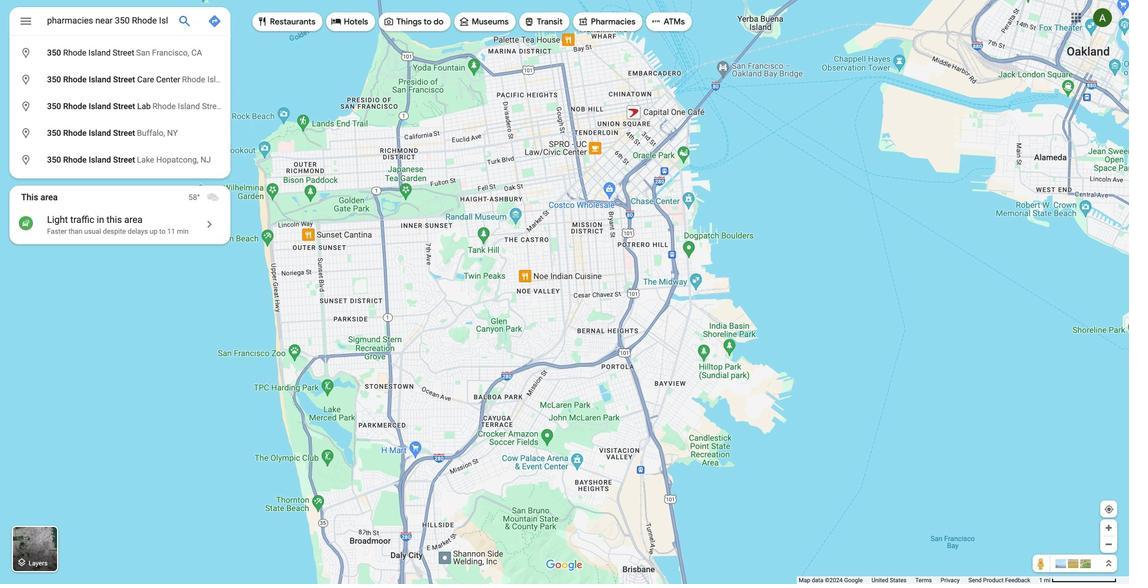 Task type: describe. For each thing, give the bounding box(es) containing it.
zoom out image
[[1105, 540, 1114, 549]]

Search Google Maps field
[[9, 7, 231, 39]]

5 cell from the top
[[9, 151, 223, 170]]

this area region
[[9, 186, 231, 245]]

cloudy image
[[206, 190, 220, 204]]

none search field inside google maps element
[[9, 7, 323, 179]]

show your location image
[[1105, 504, 1115, 515]]

google account: augustus odena  
(augustus@adept.ai) image
[[1094, 8, 1113, 27]]

3 cell from the top
[[9, 97, 294, 116]]

2 cell from the top
[[9, 70, 323, 89]]



Task type: vqa. For each thing, say whether or not it's contained in the screenshot.
Google Account: Augustus Odena  
(Augustus@Adept.Ai) icon
yes



Task type: locate. For each thing, give the bounding box(es) containing it.
1 cell from the top
[[9, 44, 223, 63]]

none field inside search google maps field
[[47, 14, 168, 28]]

show street view coverage image
[[1033, 555, 1051, 573]]

4 cell from the top
[[9, 124, 223, 143]]

None field
[[47, 14, 168, 28]]

zoom in image
[[1105, 524, 1114, 533]]

google maps element
[[0, 0, 1130, 584]]

cell
[[9, 44, 223, 63], [9, 70, 323, 89], [9, 97, 294, 116], [9, 124, 223, 143], [9, 151, 223, 170]]

None search field
[[9, 7, 323, 179]]

suggestions grid
[[9, 35, 323, 179]]



